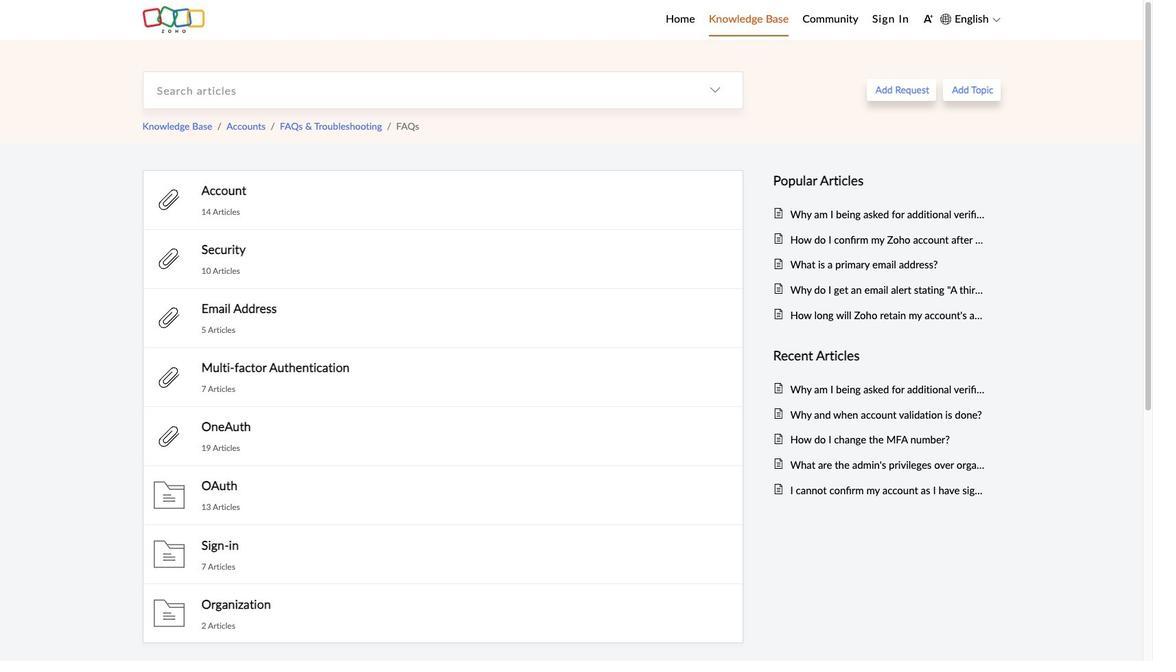 Task type: locate. For each thing, give the bounding box(es) containing it.
user preference element
[[924, 9, 934, 30]]

1 vertical spatial heading
[[774, 345, 987, 366]]

choose category element
[[688, 72, 743, 108]]

2 heading from the top
[[774, 345, 987, 366]]

user preference image
[[924, 14, 934, 24]]

Search articles field
[[143, 72, 688, 108]]

0 vertical spatial heading
[[774, 170, 987, 191]]

heading
[[774, 170, 987, 191], [774, 345, 987, 366]]



Task type: vqa. For each thing, say whether or not it's contained in the screenshot.
the Font size image
no



Task type: describe. For each thing, give the bounding box(es) containing it.
choose languages element
[[941, 10, 1001, 28]]

1 heading from the top
[[774, 170, 987, 191]]

choose category image
[[710, 85, 721, 96]]



